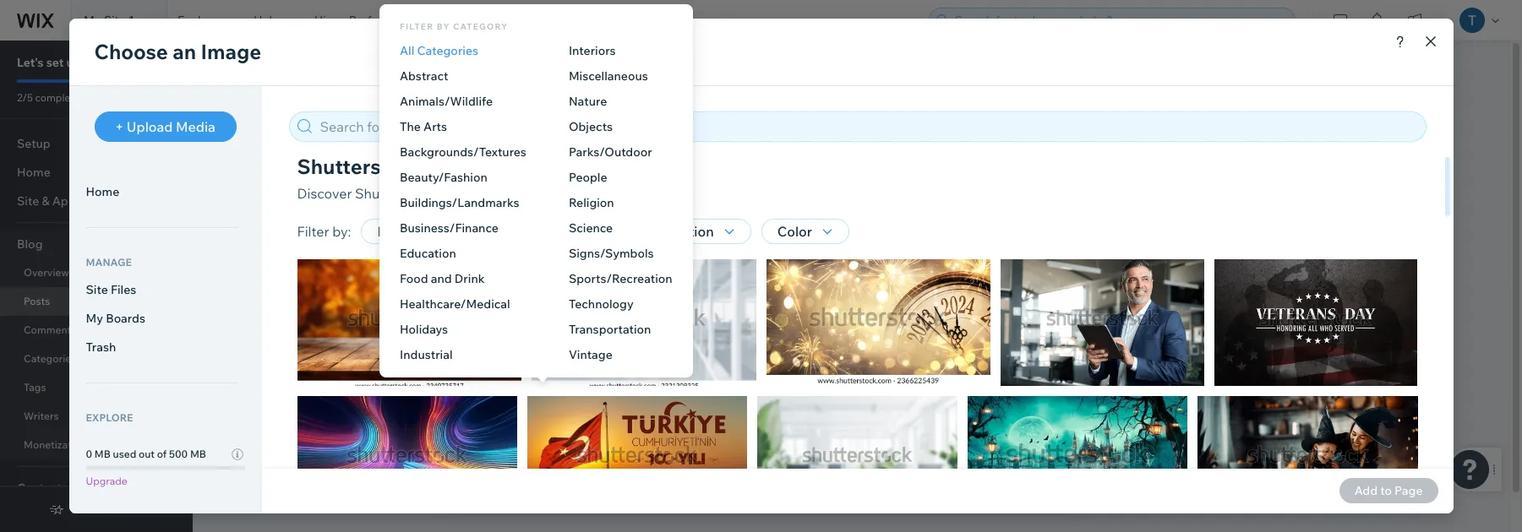 Task type: describe. For each thing, give the bounding box(es) containing it.
*
[[423, 235, 429, 255]]

1
[[129, 13, 134, 28]]

a
[[340, 13, 346, 28]]

more
[[877, 123, 910, 140]]

title
[[394, 239, 418, 254]]

quick
[[70, 502, 102, 517]]

images
[[558, 123, 603, 140]]

writers link
[[0, 402, 186, 431]]

posts link
[[0, 287, 186, 316]]

your inside "sidebar" element
[[84, 55, 109, 70]]

/categories/makeup
[[1115, 331, 1203, 343]]

Search for tools, apps, help & more... field
[[950, 8, 1290, 32]]

monetization link
[[0, 431, 186, 460]]

hire
[[314, 13, 337, 28]]

category image
[[736, 239, 825, 254]]

overview
[[24, 266, 69, 279]]

home
[[17, 165, 51, 180]]

1 horizontal spatial category
[[736, 239, 788, 254]]

site.
[[717, 444, 743, 461]]

title *
[[394, 235, 429, 255]]

home link
[[0, 158, 186, 187]]

tags link
[[0, 374, 186, 402]]

categories for categories button
[[362, 66, 422, 81]]

blog
[[112, 55, 138, 70]]

learn more link
[[838, 122, 910, 142]]

makeup
[[362, 91, 453, 121]]

makeup set the seo and social sharing images and help readers navigate your blog. learn more
[[362, 91, 910, 140]]

2/5
[[17, 91, 33, 104]]

your right see
[[511, 444, 540, 461]]

help button
[[243, 0, 304, 41]]

up
[[66, 55, 81, 70]]

0 horizontal spatial category
[[415, 178, 483, 197]]

save
[[1289, 98, 1320, 115]]

set
[[46, 55, 64, 70]]

edit category
[[382, 178, 483, 197]]

cancel
[[1195, 98, 1238, 115]]

image
[[790, 239, 825, 254]]

help
[[253, 13, 280, 28]]

readers
[[664, 123, 712, 140]]

writers
[[24, 410, 59, 423]]

setup link
[[0, 129, 186, 158]]

live,
[[581, 444, 605, 461]]

quick access
[[70, 502, 143, 517]]

professional
[[349, 13, 416, 28]]

tags
[[24, 381, 46, 394]]

sidebar element
[[0, 41, 193, 533]]

comments link
[[0, 316, 186, 345]]

completed
[[35, 91, 86, 104]]

my site 1
[[84, 13, 134, 28]]

description
[[394, 308, 458, 323]]

save button
[[1269, 91, 1341, 122]]

google
[[1167, 300, 1208, 315]]

social
[[469, 123, 505, 140]]

seo
[[410, 123, 439, 140]]

publish
[[636, 444, 683, 461]]



Task type: locate. For each thing, give the bounding box(es) containing it.
blog
[[17, 237, 43, 252]]

category
[[415, 178, 483, 197], [736, 239, 788, 254]]

upgrade
[[444, 14, 487, 26]]

your left the 'site.' at the bottom left
[[686, 444, 714, 461]]

categories inside "sidebar" element
[[24, 352, 76, 365]]

monetization
[[24, 439, 86, 451]]

alert
[[432, 434, 1091, 470], [432, 475, 1091, 511]]

the
[[386, 123, 407, 140]]

see
[[486, 444, 508, 461]]

0 vertical spatial alert
[[432, 434, 1091, 470]]

categories for "categories" link
[[24, 352, 76, 365]]

to see your posts live, first publish your site.
[[468, 444, 743, 461]]

your inside makeup set the seo and social sharing images and help readers navigate your blog. learn more
[[772, 123, 800, 140]]

learn
[[838, 123, 874, 140]]

dismiss
[[1027, 444, 1076, 461]]

1 vertical spatial category
[[736, 239, 788, 254]]

my
[[84, 13, 101, 28]]

1 vertical spatial alert
[[432, 475, 1091, 511]]

to
[[468, 444, 483, 461]]

posts
[[24, 295, 50, 308]]

edit
[[382, 178, 411, 197]]

blog button
[[0, 230, 186, 259]]

Description text field
[[395, 329, 688, 445]]

on
[[1150, 300, 1164, 315]]

1 alert from the top
[[432, 434, 1091, 470]]

preview on google
[[1104, 300, 1208, 315]]

and right seo
[[442, 123, 466, 140]]

categories down the comments
[[24, 352, 76, 365]]

set
[[362, 123, 383, 140]]

let's set up your blog
[[17, 55, 138, 70]]

setup
[[17, 136, 51, 151]]

/categories/
[[1104, 256, 1181, 273]]

0 horizontal spatial and
[[442, 123, 466, 140]]

1 horizontal spatial and
[[606, 123, 630, 140]]

blog.
[[803, 123, 835, 140]]

explore
[[177, 13, 219, 28]]

preview
[[1104, 300, 1148, 315]]

2/5 completed
[[17, 91, 86, 104]]

sharing
[[508, 123, 555, 140]]

site
[[104, 13, 126, 28]]

1 and from the left
[[442, 123, 466, 140]]

let's
[[17, 55, 44, 70]]

your right up
[[84, 55, 109, 70]]

your left "blog."
[[772, 123, 800, 140]]

quick access button
[[49, 502, 143, 517]]

category right edit
[[415, 178, 483, 197]]

/categories/ makeup
[[1104, 256, 1231, 273]]

and
[[442, 123, 466, 140], [606, 123, 630, 140]]

upgrade button
[[434, 10, 497, 30]]

navigate
[[715, 123, 769, 140]]

posts
[[543, 444, 578, 461]]

category left image
[[736, 239, 788, 254]]

0 vertical spatial category
[[415, 178, 483, 197]]

categories inside button
[[362, 66, 422, 81]]

dismiss button
[[1027, 442, 1076, 462]]

2 and from the left
[[606, 123, 630, 140]]

1 horizontal spatial categories
[[362, 66, 422, 81]]

access
[[105, 502, 143, 517]]

categories
[[362, 66, 422, 81], [24, 352, 76, 365]]

Title field
[[400, 260, 683, 289]]

0 vertical spatial categories
[[362, 66, 422, 81]]

hire a professional
[[314, 13, 416, 28]]

help
[[633, 123, 661, 140]]

alert containing to see your posts live, first publish your site.
[[432, 434, 1091, 470]]

0 horizontal spatial categories
[[24, 352, 76, 365]]

first
[[608, 444, 633, 461]]

categories link
[[0, 345, 186, 374]]

categories button
[[353, 61, 431, 86]]

2 alert from the top
[[432, 475, 1091, 511]]

1 vertical spatial categories
[[24, 352, 76, 365]]

makeup
[[1181, 256, 1231, 273]]

cancel button
[[1175, 91, 1259, 122]]

hire a professional link
[[304, 0, 426, 41]]

categories up makeup
[[362, 66, 422, 81]]

overview link
[[0, 259, 186, 287]]

comments
[[24, 324, 76, 336]]

your
[[84, 55, 109, 70], [772, 123, 800, 140], [511, 444, 540, 461], [686, 444, 714, 461]]

and left help in the top of the page
[[606, 123, 630, 140]]



Task type: vqa. For each thing, say whether or not it's contained in the screenshot.
the left "Help" button
no



